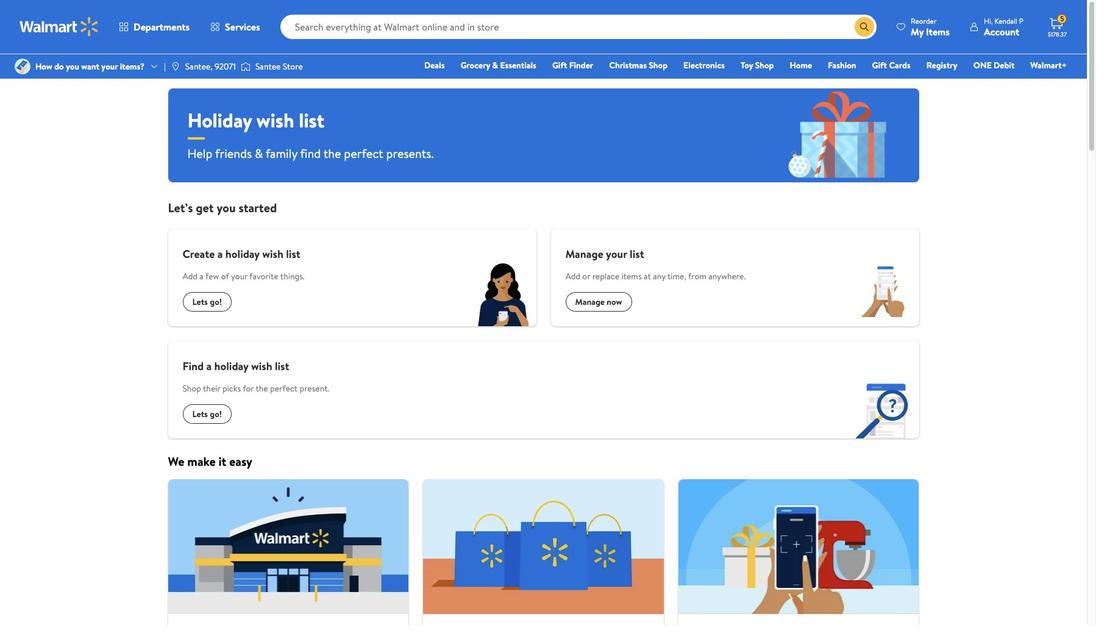 Task type: vqa. For each thing, say whether or not it's contained in the screenshot.
things.
yes



Task type: describe. For each thing, give the bounding box(es) containing it.
registry
[[927, 59, 958, 71]]

create a holiday wish list
[[183, 246, 301, 262]]

services button
[[200, 12, 271, 41]]

fashion
[[828, 59, 857, 71]]

your for how do you want your items?
[[101, 60, 118, 73]]

help friends & family find the perfect presents.
[[188, 145, 434, 162]]

their
[[203, 382, 221, 395]]

manage your list
[[566, 246, 644, 262]]

list up help friends & family find the perfect presents.
[[299, 107, 325, 134]]

help
[[188, 145, 213, 162]]

add for create a holiday wish list
[[183, 270, 198, 282]]

anywhere.
[[709, 270, 746, 282]]

holiday for create
[[226, 246, 260, 262]]

go! for find
[[210, 408, 222, 420]]

toy
[[741, 59, 753, 71]]

3 list item from the left
[[671, 479, 927, 625]]

add a few of your favorite things.
[[183, 270, 305, 282]]

deals
[[424, 59, 445, 71]]

how do you want your items?
[[35, 60, 145, 73]]

wish for create a holiday wish list
[[262, 246, 284, 262]]

lets go! for create
[[192, 296, 222, 308]]

manage now button
[[566, 292, 632, 312]]

0 vertical spatial the
[[324, 145, 341, 162]]

deals link
[[419, 59, 450, 72]]

toy shop link
[[735, 59, 780, 72]]

shop their picks for the perfect present.
[[183, 382, 329, 395]]

items?
[[120, 60, 145, 73]]

favorite
[[250, 270, 279, 282]]

gift for gift cards
[[872, 59, 887, 71]]

wish for find a holiday wish list
[[251, 359, 272, 374]]

|
[[164, 60, 166, 73]]

we
[[168, 453, 184, 470]]

list up things.
[[286, 246, 301, 262]]

find a holiday wish list
[[183, 359, 289, 374]]

holiday wish list
[[188, 107, 325, 134]]

one debit
[[974, 59, 1015, 71]]

create
[[183, 246, 215, 262]]

kendall
[[995, 16, 1018, 26]]

for
[[243, 382, 254, 395]]

family
[[266, 145, 298, 162]]

go! for create
[[210, 296, 222, 308]]

home
[[790, 59, 812, 71]]

manage your list. add or replace items at any time, from anywhere. manage now. image
[[852, 259, 919, 326]]

started
[[239, 199, 277, 216]]

walmart+
[[1031, 59, 1067, 71]]

departments button
[[109, 12, 200, 41]]

manage now
[[575, 296, 622, 308]]

of
[[221, 270, 229, 282]]

few
[[206, 270, 219, 282]]

replace
[[593, 270, 620, 282]]

0 horizontal spatial shop
[[183, 382, 201, 395]]

shop for christmas shop
[[649, 59, 668, 71]]

want
[[81, 60, 99, 73]]

$178.37
[[1048, 30, 1067, 38]]

manage for manage your list
[[566, 246, 604, 262]]

5 $178.37
[[1048, 14, 1067, 38]]

walmart image
[[20, 17, 99, 37]]

santee
[[255, 60, 281, 73]]

my
[[911, 25, 924, 38]]

things.
[[280, 270, 305, 282]]

holiday for find
[[214, 359, 249, 374]]

 image for how do you want your items?
[[15, 59, 30, 74]]

grocery & essentials
[[461, 59, 537, 71]]

make
[[187, 453, 216, 470]]

christmas shop link
[[604, 59, 673, 72]]

store
[[283, 60, 303, 73]]

lets go! button for create
[[183, 292, 232, 312]]

a for add
[[200, 270, 204, 282]]

fashion link
[[823, 59, 862, 72]]

it
[[219, 453, 226, 470]]

0 horizontal spatial the
[[256, 382, 268, 395]]

debit
[[994, 59, 1015, 71]]

your for add a few of your favorite things.
[[231, 270, 248, 282]]

easy
[[229, 453, 252, 470]]

items
[[926, 25, 950, 38]]

1 vertical spatial your
[[606, 246, 627, 262]]

reorder
[[911, 16, 937, 26]]

1 vertical spatial perfect
[[270, 382, 298, 395]]

services
[[225, 20, 260, 34]]

a for find
[[206, 359, 212, 374]]

registry link
[[921, 59, 963, 72]]

add or replace items at any time, from anywhere.
[[566, 270, 746, 282]]

Walmart Site-Wide search field
[[280, 15, 877, 39]]



Task type: locate. For each thing, give the bounding box(es) containing it.
2 vertical spatial a
[[206, 359, 212, 374]]

find a holiday wish list. shop their picks for the perfect present. let's go! image
[[852, 371, 919, 438]]

search icon image
[[860, 22, 870, 32]]

or
[[583, 270, 591, 282]]

Search search field
[[280, 15, 877, 39]]

list item
[[161, 479, 416, 625], [416, 479, 671, 625], [671, 479, 927, 625]]

1 horizontal spatial gift
[[872, 59, 887, 71]]

1 vertical spatial you
[[217, 199, 236, 216]]

finder
[[569, 59, 594, 71]]

1 vertical spatial lets go! button
[[183, 404, 232, 424]]

1 vertical spatial lets go!
[[192, 408, 222, 420]]

gift cards link
[[867, 59, 916, 72]]

1 horizontal spatial the
[[324, 145, 341, 162]]

one debit link
[[968, 59, 1020, 72]]

0 vertical spatial lets go! button
[[183, 292, 232, 312]]

let's
[[168, 199, 193, 216]]

1 horizontal spatial perfect
[[344, 145, 383, 162]]

1 add from the left
[[183, 270, 198, 282]]

your right of
[[231, 270, 248, 282]]

1 lets go! button from the top
[[183, 292, 232, 312]]

2 lets go! button from the top
[[183, 404, 232, 424]]

christmas
[[609, 59, 647, 71]]

add left few
[[183, 270, 198, 282]]

christmas shop
[[609, 59, 668, 71]]

& left family at the left
[[255, 145, 263, 162]]

 image
[[241, 60, 251, 73]]

holiday
[[188, 107, 252, 134]]

grocery & essentials link
[[455, 59, 542, 72]]

1 go! from the top
[[210, 296, 222, 308]]

gift
[[552, 59, 567, 71], [872, 59, 887, 71]]

0 vertical spatial you
[[66, 60, 79, 73]]

hi, kendall p account
[[984, 16, 1024, 38]]

lets for create
[[192, 296, 208, 308]]

wish up 'favorite'
[[262, 246, 284, 262]]

2 lets from the top
[[192, 408, 208, 420]]

santee store
[[255, 60, 303, 73]]

do
[[54, 60, 64, 73]]

lets go! down the their
[[192, 408, 222, 420]]

&
[[492, 59, 498, 71], [255, 145, 263, 162]]

you right the get
[[217, 199, 236, 216]]

0 vertical spatial a
[[218, 246, 223, 262]]

1 lets from the top
[[192, 296, 208, 308]]

2 horizontal spatial shop
[[755, 59, 774, 71]]

perfect left presents.
[[344, 145, 383, 162]]

1 horizontal spatial you
[[217, 199, 236, 216]]

1 horizontal spatial  image
[[171, 62, 180, 71]]

manage inside button
[[575, 296, 605, 308]]

present.
[[300, 382, 329, 395]]

toy shop
[[741, 59, 774, 71]]

add
[[183, 270, 198, 282], [566, 270, 581, 282]]

we make it easy
[[168, 453, 252, 470]]

any
[[653, 270, 666, 282]]

lets go! button for find
[[183, 404, 232, 424]]

santee, 92071
[[185, 60, 236, 73]]

santee,
[[185, 60, 213, 73]]

0 horizontal spatial you
[[66, 60, 79, 73]]

perfect
[[344, 145, 383, 162], [270, 382, 298, 395]]

the
[[324, 145, 341, 162], [256, 382, 268, 395]]

 image right |
[[171, 62, 180, 71]]

0 horizontal spatial &
[[255, 145, 263, 162]]

manage left now
[[575, 296, 605, 308]]

0 horizontal spatial  image
[[15, 59, 30, 74]]

lets go!
[[192, 296, 222, 308], [192, 408, 222, 420]]

gift left finder
[[552, 59, 567, 71]]

1 gift from the left
[[552, 59, 567, 71]]

shop left the their
[[183, 382, 201, 395]]

shop
[[649, 59, 668, 71], [755, 59, 774, 71], [183, 382, 201, 395]]

walmart+ link
[[1025, 59, 1073, 72]]

manage up or
[[566, 246, 604, 262]]

1 vertical spatial go!
[[210, 408, 222, 420]]

a for create
[[218, 246, 223, 262]]

friends
[[215, 145, 252, 162]]

2 gift from the left
[[872, 59, 887, 71]]

 image
[[15, 59, 30, 74], [171, 62, 180, 71]]

1 vertical spatial &
[[255, 145, 263, 162]]

& right grocery
[[492, 59, 498, 71]]

0 vertical spatial lets go!
[[192, 296, 222, 308]]

1 lets go! from the top
[[192, 296, 222, 308]]

2 horizontal spatial a
[[218, 246, 223, 262]]

create a holiday wish list. add a few of your favorite things. let's go! image
[[469, 259, 536, 326]]

departments
[[134, 20, 190, 34]]

now
[[607, 296, 622, 308]]

let's get you started
[[168, 199, 277, 216]]

lets go! down few
[[192, 296, 222, 308]]

lets go! button down the their
[[183, 404, 232, 424]]

account
[[984, 25, 1020, 38]]

1 horizontal spatial shop
[[649, 59, 668, 71]]

0 vertical spatial holiday
[[226, 246, 260, 262]]

0 horizontal spatial add
[[183, 270, 198, 282]]

a left few
[[200, 270, 204, 282]]

2 horizontal spatial your
[[606, 246, 627, 262]]

1 vertical spatial holiday
[[214, 359, 249, 374]]

home link
[[785, 59, 818, 72]]

list
[[161, 479, 927, 625]]

0 vertical spatial manage
[[566, 246, 604, 262]]

hi,
[[984, 16, 993, 26]]

reorder my items
[[911, 16, 950, 38]]

wish up family at the left
[[257, 107, 294, 134]]

1 horizontal spatial &
[[492, 59, 498, 71]]

1 vertical spatial wish
[[262, 246, 284, 262]]

add left or
[[566, 270, 581, 282]]

presents.
[[386, 145, 434, 162]]

lets go! button down few
[[183, 292, 232, 312]]

manage for manage now
[[575, 296, 605, 308]]

essentials
[[500, 59, 537, 71]]

gift for gift finder
[[552, 59, 567, 71]]

time,
[[668, 270, 687, 282]]

lets for find
[[192, 408, 208, 420]]

1 vertical spatial manage
[[575, 296, 605, 308]]

0 horizontal spatial gift
[[552, 59, 567, 71]]

gift finder link
[[547, 59, 599, 72]]

list up shop their picks for the perfect present. on the left bottom of the page
[[275, 359, 289, 374]]

cards
[[889, 59, 911, 71]]

lets down the their
[[192, 408, 208, 420]]

your up replace
[[606, 246, 627, 262]]

perfect left present.
[[270, 382, 298, 395]]

2 vertical spatial wish
[[251, 359, 272, 374]]

1 vertical spatial lets
[[192, 408, 208, 420]]

electronics link
[[678, 59, 731, 72]]

manage
[[566, 246, 604, 262], [575, 296, 605, 308]]

shop for toy shop
[[755, 59, 774, 71]]

2 lets go! from the top
[[192, 408, 222, 420]]

gift left the cards
[[872, 59, 887, 71]]

92071
[[215, 60, 236, 73]]

1 list item from the left
[[161, 479, 416, 625]]

0 vertical spatial lets
[[192, 296, 208, 308]]

from
[[688, 270, 707, 282]]

 image for santee, 92071
[[171, 62, 180, 71]]

go!
[[210, 296, 222, 308], [210, 408, 222, 420]]

0 horizontal spatial perfect
[[270, 382, 298, 395]]

you for get
[[217, 199, 236, 216]]

holiday up picks on the left bottom
[[214, 359, 249, 374]]

0 horizontal spatial your
[[101, 60, 118, 73]]

a right create
[[218, 246, 223, 262]]

gift inside "link"
[[872, 59, 887, 71]]

1 horizontal spatial your
[[231, 270, 248, 282]]

lets
[[192, 296, 208, 308], [192, 408, 208, 420]]

1 horizontal spatial add
[[566, 270, 581, 282]]

you for do
[[66, 60, 79, 73]]

list up the 'items'
[[630, 246, 644, 262]]

at
[[644, 270, 651, 282]]

a right find at the left of page
[[206, 359, 212, 374]]

shop right christmas
[[649, 59, 668, 71]]

0 vertical spatial your
[[101, 60, 118, 73]]

clear search field text image
[[840, 22, 850, 31]]

get
[[196, 199, 214, 216]]

add for manage your list
[[566, 270, 581, 282]]

how
[[35, 60, 52, 73]]

5
[[1061, 14, 1065, 24]]

gift cards
[[872, 59, 911, 71]]

the right "find"
[[324, 145, 341, 162]]

2 vertical spatial your
[[231, 270, 248, 282]]

find
[[300, 145, 321, 162]]

1 vertical spatial a
[[200, 270, 204, 282]]

shop right toy
[[755, 59, 774, 71]]

items
[[622, 270, 642, 282]]

grocery
[[461, 59, 490, 71]]

go! down the their
[[210, 408, 222, 420]]

lets go! for find
[[192, 408, 222, 420]]

0 vertical spatial perfect
[[344, 145, 383, 162]]

wish
[[257, 107, 294, 134], [262, 246, 284, 262], [251, 359, 272, 374]]

2 add from the left
[[566, 270, 581, 282]]

a
[[218, 246, 223, 262], [200, 270, 204, 282], [206, 359, 212, 374]]

0 vertical spatial wish
[[257, 107, 294, 134]]

lets down few
[[192, 296, 208, 308]]

2 go! from the top
[[210, 408, 222, 420]]

you right do
[[66, 60, 79, 73]]

p
[[1020, 16, 1024, 26]]

go! down few
[[210, 296, 222, 308]]

one
[[974, 59, 992, 71]]

0 vertical spatial go!
[[210, 296, 222, 308]]

1 vertical spatial the
[[256, 382, 268, 395]]

wish up shop their picks for the perfect present. on the left bottom of the page
[[251, 359, 272, 374]]

holiday up add a few of your favorite things.
[[226, 246, 260, 262]]

the right for
[[256, 382, 268, 395]]

electronics
[[684, 59, 725, 71]]

1 horizontal spatial a
[[206, 359, 212, 374]]

find
[[183, 359, 204, 374]]

 image left how
[[15, 59, 30, 74]]

0 horizontal spatial a
[[200, 270, 204, 282]]

0 vertical spatial &
[[492, 59, 498, 71]]

your right want
[[101, 60, 118, 73]]

2 list item from the left
[[416, 479, 671, 625]]

gift finder
[[552, 59, 594, 71]]



